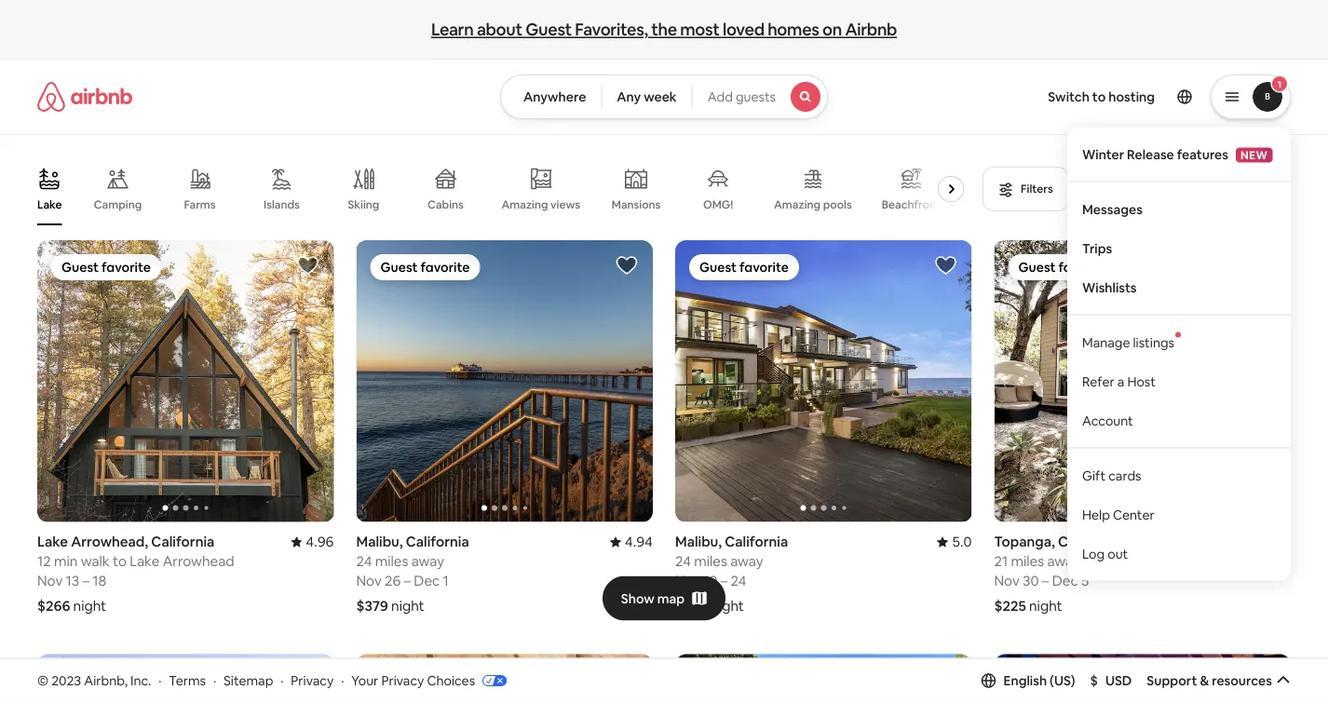 Task type: vqa. For each thing, say whether or not it's contained in the screenshot.


Task type: describe. For each thing, give the bounding box(es) containing it.
2 · from the left
[[213, 672, 216, 689]]

support
[[1147, 673, 1198, 689]]

messages link
[[1068, 190, 1292, 229]]

12
[[37, 553, 51, 571]]

favorites,
[[575, 18, 648, 40]]

log out button
[[1068, 535, 1292, 574]]

taxes
[[1206, 182, 1235, 196]]

mansions
[[612, 198, 661, 212]]

add guests button
[[692, 75, 829, 119]]

dec for 1
[[414, 572, 440, 590]]

help center
[[1083, 507, 1155, 523]]

refer a host
[[1083, 373, 1156, 390]]

total
[[1141, 182, 1166, 196]]

about
[[477, 18, 523, 40]]

display total before taxes
[[1100, 182, 1235, 196]]

amazing for amazing views
[[502, 197, 548, 212]]

a
[[1118, 373, 1125, 390]]

support & resources
[[1147, 673, 1273, 689]]

1 inside malibu, california 24 miles away nov 26 – dec 1 $379 night
[[443, 572, 449, 590]]

1 privacy from the left
[[291, 672, 334, 689]]

miles for 26
[[375, 553, 409, 571]]

gift cards
[[1083, 467, 1142, 484]]

any week button
[[601, 75, 693, 119]]

english (us)
[[1004, 673, 1076, 689]]

resources
[[1213, 673, 1273, 689]]

california inside the lake arrowhead, california 12 min walk to lake arrowhead nov 13 – 18 $266 night
[[151, 533, 215, 551]]

loved
[[723, 18, 765, 40]]

choices
[[427, 672, 475, 689]]

host
[[1128, 373, 1156, 390]]

views
[[551, 197, 581, 212]]

$379
[[356, 597, 388, 616]]

malibu, california 24 miles away nov 26 – dec 1 $379 night
[[356, 533, 469, 616]]

dec for 5
[[1053, 572, 1079, 590]]

1 add to wishlist: malibu, california image from the top
[[935, 254, 958, 277]]

5
[[1082, 572, 1089, 590]]

arrowhead,
[[71, 533, 148, 551]]

log
[[1083, 546, 1105, 562]]

group containing amazing views
[[37, 153, 972, 226]]

airbnb
[[846, 18, 898, 40]]

(us)
[[1050, 673, 1076, 689]]

learn about guest favorites, the most loved homes on airbnb link
[[424, 11, 905, 48]]

– for nov 30 – dec 5
[[1043, 572, 1050, 590]]

night inside topanga, california 21 miles away nov 30 – dec 5 $225 night
[[1030, 597, 1063, 616]]

california for malibu, california 24 miles away nov 26 – dec 1 $379 night
[[406, 533, 469, 551]]

walk
[[81, 553, 110, 571]]

min
[[54, 553, 78, 571]]

2 privacy from the left
[[382, 672, 424, 689]]

camping
[[94, 198, 142, 212]]

english (us) button
[[982, 673, 1076, 689]]

your
[[352, 672, 379, 689]]

has notifications image
[[1176, 332, 1182, 338]]

4 · from the left
[[341, 672, 344, 689]]

account
[[1083, 412, 1134, 429]]

&
[[1201, 673, 1210, 689]]

topanga, california 21 miles away nov 30 – dec 5 $225 night
[[995, 533, 1122, 616]]

0 horizontal spatial add to wishlist: malibu, california image
[[297, 669, 319, 691]]

2023
[[51, 672, 81, 689]]

cards
[[1109, 467, 1142, 484]]

new
[[1241, 148, 1269, 162]]

26
[[385, 572, 401, 590]]

log out
[[1083, 546, 1129, 562]]

19
[[704, 572, 718, 590]]

$225
[[995, 597, 1027, 616]]

$ usd
[[1091, 673, 1133, 689]]

manage listings link
[[1068, 323, 1292, 362]]

gift
[[1083, 467, 1106, 484]]

terms
[[169, 672, 206, 689]]

21
[[995, 553, 1008, 571]]

most
[[680, 18, 720, 40]]

2 add to wishlist: malibu, california image from the top
[[935, 669, 958, 691]]

show map button
[[603, 576, 726, 621]]

2 vertical spatial lake
[[130, 553, 160, 571]]

to inside profile element
[[1093, 89, 1106, 105]]

english
[[1004, 673, 1048, 689]]

© 2023 airbnb, inc. ·
[[37, 672, 162, 689]]

guest
[[526, 18, 572, 40]]

trips link
[[1068, 229, 1292, 268]]

4.96
[[306, 533, 334, 551]]

©
[[37, 672, 49, 689]]

away for nov 19 – 24
[[731, 553, 764, 571]]

any week
[[617, 89, 677, 105]]

night inside malibu, california 24 miles away nov 19 – 24 $459 night
[[711, 597, 745, 616]]

trips
[[1083, 240, 1113, 257]]

switch
[[1049, 89, 1090, 105]]

anywhere
[[524, 89, 586, 105]]

3 · from the left
[[281, 672, 284, 689]]

learn about guest favorites, the most loved homes on airbnb
[[431, 18, 898, 40]]

add guests
[[708, 89, 776, 105]]

malibu, for malibu, california 24 miles away nov 26 – dec 1 $379 night
[[356, 533, 403, 551]]



Task type: locate. For each thing, give the bounding box(es) containing it.
group
[[37, 153, 972, 226], [37, 240, 334, 522], [356, 240, 653, 522], [676, 240, 972, 522], [995, 240, 1292, 522], [37, 655, 334, 704], [356, 655, 653, 704], [676, 655, 972, 704], [995, 655, 1292, 704]]

malibu,
[[356, 533, 403, 551], [676, 533, 722, 551]]

any
[[617, 89, 641, 105]]

nov inside malibu, california 24 miles away nov 19 – 24 $459 night
[[676, 572, 701, 590]]

arrowhead
[[163, 553, 234, 571]]

1 inside dropdown button
[[1278, 78, 1282, 90]]

on
[[823, 18, 842, 40]]

3 miles from the left
[[1012, 553, 1045, 571]]

privacy left 'your' on the left bottom of the page
[[291, 672, 334, 689]]

winter
[[1083, 146, 1125, 163]]

· right terms link
[[213, 672, 216, 689]]

malibu, up the "19"
[[676, 533, 722, 551]]

nov for nov 26 – dec 1
[[356, 572, 382, 590]]

24 for nov 26 – dec 1
[[356, 553, 372, 571]]

nov left '26'
[[356, 572, 382, 590]]

add to wishlist: malibu, california image left the english
[[935, 669, 958, 691]]

topanga,
[[995, 533, 1056, 551]]

dec right '26'
[[414, 572, 440, 590]]

18
[[93, 572, 106, 590]]

away inside malibu, california 24 miles away nov 26 – dec 1 $379 night
[[412, 553, 445, 571]]

0 horizontal spatial to
[[113, 553, 127, 571]]

1 button
[[1211, 75, 1292, 119]]

add to wishlist: malibu, california image
[[616, 254, 638, 277], [297, 669, 319, 691]]

$459
[[676, 597, 708, 616]]

– inside the lake arrowhead, california 12 min walk to lake arrowhead nov 13 – 18 $266 night
[[82, 572, 89, 590]]

0 vertical spatial add to wishlist: malibu, california image
[[935, 254, 958, 277]]

1 california from the left
[[151, 533, 215, 551]]

refer a host link
[[1068, 362, 1292, 401]]

lake arrowhead, california 12 min walk to lake arrowhead nov 13 – 18 $266 night
[[37, 533, 234, 616]]

night
[[73, 597, 106, 616], [391, 597, 425, 616], [711, 597, 745, 616], [1030, 597, 1063, 616]]

4 – from the left
[[1043, 572, 1050, 590]]

lake for lake arrowhead, california 12 min walk to lake arrowhead nov 13 – 18 $266 night
[[37, 533, 68, 551]]

– right '26'
[[404, 572, 411, 590]]

filters button
[[983, 167, 1069, 212]]

amazing left the pools
[[774, 198, 821, 212]]

miles inside malibu, california 24 miles away nov 19 – 24 $459 night
[[694, 553, 728, 571]]

2 miles from the left
[[694, 553, 728, 571]]

2 horizontal spatial 24
[[731, 572, 747, 590]]

– for nov 19 – 24
[[721, 572, 728, 590]]

anywhere button
[[500, 75, 602, 119]]

1 horizontal spatial to
[[1093, 89, 1106, 105]]

1 vertical spatial lake
[[37, 533, 68, 551]]

miles for 30
[[1012, 553, 1045, 571]]

0 vertical spatial add to wishlist: malibu, california image
[[616, 254, 638, 277]]

amazing views
[[502, 197, 581, 212]]

skiing
[[348, 198, 380, 212]]

1 vertical spatial add to wishlist: malibu, california image
[[935, 669, 958, 691]]

out
[[1108, 546, 1129, 562]]

3 away from the left
[[1048, 553, 1081, 571]]

1 horizontal spatial privacy
[[382, 672, 424, 689]]

switch to hosting
[[1049, 89, 1156, 105]]

away inside topanga, california 21 miles away nov 30 – dec 5 $225 night
[[1048, 553, 1081, 571]]

winter release features
[[1083, 146, 1229, 163]]

switch to hosting link
[[1037, 77, 1167, 116]]

terms link
[[169, 672, 206, 689]]

1 – from the left
[[82, 572, 89, 590]]

california inside malibu, california 24 miles away nov 26 – dec 1 $379 night
[[406, 533, 469, 551]]

amazing for amazing pools
[[774, 198, 821, 212]]

california for topanga, california 21 miles away nov 30 – dec 5 $225 night
[[1059, 533, 1122, 551]]

add to wishlist: wrightwood, california image
[[1254, 669, 1277, 691]]

show
[[621, 590, 655, 607]]

usd
[[1106, 673, 1133, 689]]

night down the 18
[[73, 597, 106, 616]]

malibu, for malibu, california 24 miles away nov 19 – 24 $459 night
[[676, 533, 722, 551]]

1 horizontal spatial add to wishlist: malibu, california image
[[616, 254, 638, 277]]

cabins
[[428, 198, 464, 212]]

$
[[1091, 673, 1099, 689]]

filters
[[1021, 182, 1054, 196]]

map
[[658, 590, 685, 607]]

manage listings
[[1083, 334, 1175, 351]]

miles for 19
[[694, 553, 728, 571]]

0 horizontal spatial amazing
[[502, 197, 548, 212]]

2 nov from the left
[[356, 572, 382, 590]]

week
[[644, 89, 677, 105]]

wishlists link
[[1068, 268, 1292, 307]]

lake up 12
[[37, 533, 68, 551]]

miles inside malibu, california 24 miles away nov 26 – dec 1 $379 night
[[375, 553, 409, 571]]

nov inside the lake arrowhead, california 12 min walk to lake arrowhead nov 13 – 18 $266 night
[[37, 572, 63, 590]]

night inside the lake arrowhead, california 12 min walk to lake arrowhead nov 13 – 18 $266 night
[[73, 597, 106, 616]]

5.0 out of 5 average rating image
[[938, 533, 972, 551]]

– right 30
[[1043, 572, 1050, 590]]

center
[[1114, 507, 1155, 523]]

nov inside malibu, california 24 miles away nov 26 – dec 1 $379 night
[[356, 572, 382, 590]]

None search field
[[500, 75, 829, 119]]

1 · from the left
[[159, 672, 162, 689]]

3 – from the left
[[721, 572, 728, 590]]

before
[[1168, 182, 1204, 196]]

2 dec from the left
[[1053, 572, 1079, 590]]

lake left camping
[[37, 198, 62, 212]]

2 horizontal spatial miles
[[1012, 553, 1045, 571]]

– inside malibu, california 24 miles away nov 26 – dec 1 $379 night
[[404, 572, 411, 590]]

nov for nov 19 – 24
[[676, 572, 701, 590]]

miles inside topanga, california 21 miles away nov 30 – dec 5 $225 night
[[1012, 553, 1045, 571]]

– right 13 at the bottom
[[82, 572, 89, 590]]

– inside topanga, california 21 miles away nov 30 – dec 5 $225 night
[[1043, 572, 1050, 590]]

amazing pools
[[774, 198, 852, 212]]

4.96 out of 5 average rating image
[[291, 533, 334, 551]]

your privacy choices link
[[352, 672, 507, 691]]

night inside malibu, california 24 miles away nov 26 – dec 1 $379 night
[[391, 597, 425, 616]]

none search field containing anywhere
[[500, 75, 829, 119]]

nov inside topanga, california 21 miles away nov 30 – dec 5 $225 night
[[995, 572, 1020, 590]]

1 malibu, from the left
[[356, 533, 403, 551]]

privacy right 'your' on the left bottom of the page
[[382, 672, 424, 689]]

privacy link
[[291, 672, 334, 689]]

0 vertical spatial lake
[[37, 198, 62, 212]]

1 horizontal spatial 24
[[676, 553, 691, 571]]

away
[[412, 553, 445, 571], [731, 553, 764, 571], [1048, 553, 1081, 571]]

omg!
[[703, 198, 734, 212]]

privacy
[[291, 672, 334, 689], [382, 672, 424, 689]]

3 nov from the left
[[676, 572, 701, 590]]

night down 30
[[1030, 597, 1063, 616]]

2 night from the left
[[391, 597, 425, 616]]

beachfront
[[882, 198, 941, 212]]

3 california from the left
[[725, 533, 789, 551]]

farms
[[184, 198, 216, 212]]

13
[[66, 572, 79, 590]]

nov left the "19"
[[676, 572, 701, 590]]

· left 'your' on the left bottom of the page
[[341, 672, 344, 689]]

support & resources button
[[1147, 673, 1292, 689]]

5.0
[[953, 533, 972, 551]]

– right the "19"
[[721, 572, 728, 590]]

– for nov 26 – dec 1
[[404, 572, 411, 590]]

24 up map
[[676, 553, 691, 571]]

malibu, inside malibu, california 24 miles away nov 26 – dec 1 $379 night
[[356, 533, 403, 551]]

1 dec from the left
[[414, 572, 440, 590]]

nov
[[37, 572, 63, 590], [356, 572, 382, 590], [676, 572, 701, 590], [995, 572, 1020, 590]]

sitemap link
[[224, 672, 273, 689]]

nov down 12
[[37, 572, 63, 590]]

dec inside topanga, california 21 miles away nov 30 – dec 5 $225 night
[[1053, 572, 1079, 590]]

profile element
[[851, 60, 1292, 581]]

4.94 out of 5 average rating image
[[610, 533, 653, 551]]

malibu, inside malibu, california 24 miles away nov 19 – 24 $459 night
[[676, 533, 722, 551]]

terms · sitemap · privacy ·
[[169, 672, 344, 689]]

away for nov 30 – dec 5
[[1048, 553, 1081, 571]]

to down arrowhead,
[[113, 553, 127, 571]]

1 vertical spatial 1
[[443, 572, 449, 590]]

to right switch
[[1093, 89, 1106, 105]]

california inside topanga, california 21 miles away nov 30 – dec 5 $225 night
[[1059, 533, 1122, 551]]

0 horizontal spatial away
[[412, 553, 445, 571]]

1 horizontal spatial miles
[[694, 553, 728, 571]]

dec inside malibu, california 24 miles away nov 26 – dec 1 $379 night
[[414, 572, 440, 590]]

1 horizontal spatial malibu,
[[676, 533, 722, 551]]

1 horizontal spatial amazing
[[774, 198, 821, 212]]

4.94
[[625, 533, 653, 551]]

malibu, up '26'
[[356, 533, 403, 551]]

lake inside group
[[37, 198, 62, 212]]

3 night from the left
[[711, 597, 745, 616]]

night down the "19"
[[711, 597, 745, 616]]

0 vertical spatial to
[[1093, 89, 1106, 105]]

features
[[1178, 146, 1229, 163]]

1 horizontal spatial 1
[[1278, 78, 1282, 90]]

miles down topanga,
[[1012, 553, 1045, 571]]

0 horizontal spatial malibu,
[[356, 533, 403, 551]]

add to wishlist: malibu, california image down mansions
[[616, 254, 638, 277]]

california inside malibu, california 24 miles away nov 19 – 24 $459 night
[[725, 533, 789, 551]]

1 horizontal spatial away
[[731, 553, 764, 571]]

0 horizontal spatial privacy
[[291, 672, 334, 689]]

· left privacy link
[[281, 672, 284, 689]]

0 vertical spatial 1
[[1278, 78, 1282, 90]]

1 vertical spatial to
[[113, 553, 127, 571]]

hosting
[[1109, 89, 1156, 105]]

24 inside malibu, california 24 miles away nov 26 – dec 1 $379 night
[[356, 553, 372, 571]]

2 malibu, from the left
[[676, 533, 722, 551]]

2 california from the left
[[406, 533, 469, 551]]

0 horizontal spatial dec
[[414, 572, 440, 590]]

4 california from the left
[[1059, 533, 1122, 551]]

malibu, california 24 miles away nov 19 – 24 $459 night
[[676, 533, 789, 616]]

messages
[[1083, 201, 1143, 218]]

0 horizontal spatial 1
[[443, 572, 449, 590]]

24 up $379
[[356, 553, 372, 571]]

1 miles from the left
[[375, 553, 409, 571]]

night down '26'
[[391, 597, 425, 616]]

24 for nov 19 – 24
[[676, 553, 691, 571]]

1 night from the left
[[73, 597, 106, 616]]

· right inc.
[[159, 672, 162, 689]]

homes
[[768, 18, 820, 40]]

0 horizontal spatial 24
[[356, 553, 372, 571]]

1 nov from the left
[[37, 572, 63, 590]]

1 horizontal spatial dec
[[1053, 572, 1079, 590]]

1 vertical spatial add to wishlist: malibu, california image
[[297, 669, 319, 691]]

refer
[[1083, 373, 1115, 390]]

add to wishlist: malibu, california image left 'your' on the left bottom of the page
[[297, 669, 319, 691]]

california for malibu, california 24 miles away nov 19 – 24 $459 night
[[725, 533, 789, 551]]

add to wishlist: lake arrowhead, california image
[[297, 254, 319, 277]]

california
[[151, 533, 215, 551], [406, 533, 469, 551], [725, 533, 789, 551], [1059, 533, 1122, 551]]

–
[[82, 572, 89, 590], [404, 572, 411, 590], [721, 572, 728, 590], [1043, 572, 1050, 590]]

nov for nov 30 – dec 5
[[995, 572, 1020, 590]]

display
[[1100, 182, 1139, 196]]

nov down 21
[[995, 572, 1020, 590]]

lake for lake
[[37, 198, 62, 212]]

pools
[[823, 198, 852, 212]]

to inside the lake arrowhead, california 12 min walk to lake arrowhead nov 13 – 18 $266 night
[[113, 553, 127, 571]]

to
[[1093, 89, 1106, 105], [113, 553, 127, 571]]

4 night from the left
[[1030, 597, 1063, 616]]

the
[[652, 18, 677, 40]]

away for nov 26 – dec 1
[[412, 553, 445, 571]]

2 away from the left
[[731, 553, 764, 571]]

$266
[[37, 597, 70, 616]]

– inside malibu, california 24 miles away nov 19 – 24 $459 night
[[721, 572, 728, 590]]

add to wishlist: malibu, california image
[[935, 254, 958, 277], [935, 669, 958, 691]]

add to wishlist: malibu, california image down beachfront
[[935, 254, 958, 277]]

wishlists
[[1083, 279, 1137, 296]]

24 right the "19"
[[731, 572, 747, 590]]

1 away from the left
[[412, 553, 445, 571]]

24
[[356, 553, 372, 571], [676, 553, 691, 571], [731, 572, 747, 590]]

gift cards link
[[1068, 456, 1292, 495]]

amazing left views
[[502, 197, 548, 212]]

help
[[1083, 507, 1111, 523]]

your privacy choices
[[352, 672, 475, 689]]

miles up the "19"
[[694, 553, 728, 571]]

4 nov from the left
[[995, 572, 1020, 590]]

1
[[1278, 78, 1282, 90], [443, 572, 449, 590]]

lake down arrowhead,
[[130, 553, 160, 571]]

0 horizontal spatial miles
[[375, 553, 409, 571]]

2 horizontal spatial away
[[1048, 553, 1081, 571]]

2 – from the left
[[404, 572, 411, 590]]

away inside malibu, california 24 miles away nov 19 – 24 $459 night
[[731, 553, 764, 571]]

dec left the 5
[[1053, 572, 1079, 590]]

sitemap
[[224, 672, 273, 689]]

miles up '26'
[[375, 553, 409, 571]]

release
[[1128, 146, 1175, 163]]

airbnb,
[[84, 672, 128, 689]]

add
[[708, 89, 733, 105]]



